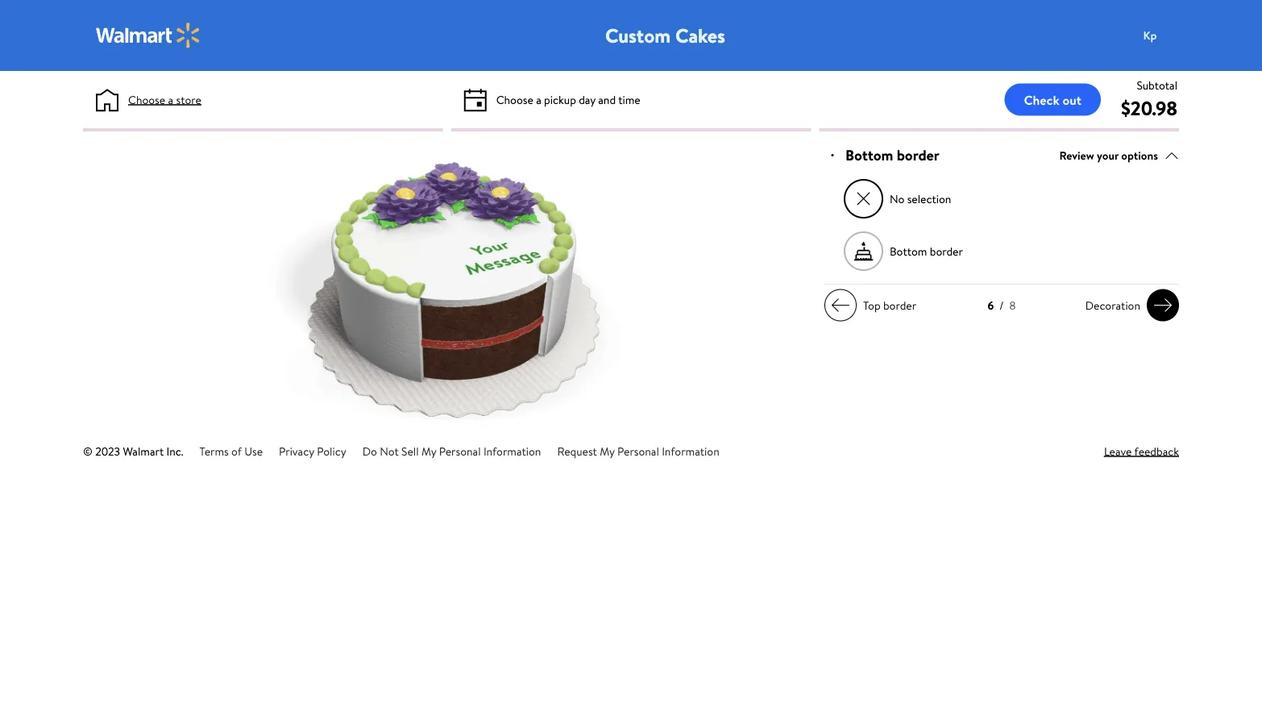 Task type: vqa. For each thing, say whether or not it's contained in the screenshot.
©
yes



Task type: describe. For each thing, give the bounding box(es) containing it.
custom
[[606, 22, 671, 49]]

not
[[380, 443, 399, 459]]

0 vertical spatial border
[[897, 145, 940, 165]]

leave feedback
[[1105, 443, 1180, 459]]

pickup
[[544, 92, 576, 107]]

leave
[[1105, 443, 1132, 459]]

1 information from the left
[[484, 443, 541, 459]]

a for pickup
[[536, 92, 542, 107]]

2 vertical spatial border
[[884, 297, 917, 313]]

1 vertical spatial bottom border
[[890, 243, 963, 259]]

2023
[[95, 443, 120, 459]]

subtotal $20.98
[[1122, 77, 1178, 121]]

custom cakes
[[606, 22, 726, 49]]

subtotal
[[1137, 77, 1178, 93]]

check out
[[1024, 91, 1082, 108]]

icon for continue arrow image inside the top border link
[[831, 296, 851, 315]]

use
[[245, 443, 263, 459]]

privacy policy
[[279, 443, 346, 459]]

/
[[1000, 298, 1004, 313]]

0 vertical spatial bottom
[[846, 145, 894, 165]]

choose for choose a store
[[128, 92, 165, 107]]

request my personal information
[[557, 443, 720, 459]]

1 vertical spatial border
[[930, 243, 963, 259]]

request
[[557, 443, 597, 459]]

1 my from the left
[[422, 443, 437, 459]]

8
[[1010, 298, 1016, 313]]

privacy
[[279, 443, 314, 459]]

top border
[[864, 297, 917, 313]]

review your options element
[[1060, 147, 1159, 164]]

policy
[[317, 443, 346, 459]]

privacy policy link
[[279, 443, 346, 459]]

check
[[1024, 91, 1060, 108]]

decoration
[[1086, 297, 1141, 313]]

2 personal from the left
[[618, 443, 659, 459]]

review your options
[[1060, 147, 1159, 163]]

walmart
[[123, 443, 164, 459]]



Task type: locate. For each thing, give the bounding box(es) containing it.
a
[[168, 92, 173, 107], [536, 92, 542, 107]]

1 horizontal spatial icon for continue arrow image
[[1154, 296, 1173, 315]]

kp button
[[1135, 19, 1199, 52]]

out
[[1063, 91, 1082, 108]]

store
[[176, 92, 201, 107]]

bottom up remove icon
[[846, 145, 894, 165]]

my right the sell
[[422, 443, 437, 459]]

a left pickup
[[536, 92, 542, 107]]

icon for continue arrow image inside the decoration link
[[1154, 296, 1173, 315]]

bottom border down selection
[[890, 243, 963, 259]]

terms of use
[[200, 443, 263, 459]]

and
[[599, 92, 616, 107]]

your
[[1097, 147, 1119, 163]]

request my personal information link
[[557, 443, 720, 459]]

decoration link
[[1079, 289, 1180, 321]]

$20.98
[[1122, 94, 1178, 121]]

1 horizontal spatial choose
[[496, 92, 534, 107]]

information
[[484, 443, 541, 459], [662, 443, 720, 459]]

6 / 8
[[988, 298, 1016, 313]]

border right the top
[[884, 297, 917, 313]]

choose a store
[[128, 92, 201, 107]]

icon for continue arrow image
[[831, 296, 851, 315], [1154, 296, 1173, 315]]

0 horizontal spatial a
[[168, 92, 173, 107]]

6
[[988, 298, 994, 313]]

2 information from the left
[[662, 443, 720, 459]]

1 a from the left
[[168, 92, 173, 107]]

check out button
[[1005, 83, 1101, 116]]

time
[[619, 92, 641, 107]]

no
[[890, 191, 905, 207]]

2 a from the left
[[536, 92, 542, 107]]

2 my from the left
[[600, 443, 615, 459]]

0 horizontal spatial information
[[484, 443, 541, 459]]

bottom border
[[846, 145, 940, 165], [890, 243, 963, 259]]

1 horizontal spatial information
[[662, 443, 720, 459]]

inc.
[[167, 443, 183, 459]]

0 horizontal spatial my
[[422, 443, 437, 459]]

border
[[897, 145, 940, 165], [930, 243, 963, 259], [884, 297, 917, 313]]

my right request
[[600, 443, 615, 459]]

choose a store link
[[128, 91, 201, 108]]

bottom
[[846, 145, 894, 165], [890, 243, 928, 259]]

do not sell my personal information link
[[363, 443, 541, 459]]

selection
[[908, 191, 952, 207]]

personal right the sell
[[439, 443, 481, 459]]

icon for continue arrow image right decoration in the right of the page
[[1154, 296, 1173, 315]]

choose left store
[[128, 92, 165, 107]]

2 choose from the left
[[496, 92, 534, 107]]

1 personal from the left
[[439, 443, 481, 459]]

options
[[1122, 147, 1159, 163]]

do
[[363, 443, 377, 459]]

terms
[[200, 443, 229, 459]]

1 horizontal spatial a
[[536, 92, 542, 107]]

1 icon for continue arrow image from the left
[[831, 296, 851, 315]]

1 horizontal spatial personal
[[618, 443, 659, 459]]

no selection
[[890, 191, 952, 207]]

remove image
[[855, 190, 873, 208]]

up arrow image
[[1165, 148, 1180, 163]]

top border link
[[825, 289, 923, 321]]

0 horizontal spatial choose
[[128, 92, 165, 107]]

my
[[422, 443, 437, 459], [600, 443, 615, 459]]

day
[[579, 92, 596, 107]]

personal right request
[[618, 443, 659, 459]]

review
[[1060, 147, 1095, 163]]

terms of use link
[[200, 443, 263, 459]]

back to walmart.com image
[[96, 23, 201, 48]]

kp
[[1144, 27, 1157, 43]]

choose
[[128, 92, 165, 107], [496, 92, 534, 107]]

choose for choose a pickup day and time
[[496, 92, 534, 107]]

sell
[[402, 443, 419, 459]]

leave feedback button
[[1105, 443, 1180, 460]]

©
[[83, 443, 93, 459]]

© 2023 walmart inc.
[[83, 443, 183, 459]]

a left store
[[168, 92, 173, 107]]

review your options link
[[1060, 144, 1180, 166]]

1 horizontal spatial my
[[600, 443, 615, 459]]

choose left pickup
[[496, 92, 534, 107]]

0 horizontal spatial personal
[[439, 443, 481, 459]]

top
[[864, 297, 881, 313]]

0 horizontal spatial icon for continue arrow image
[[831, 296, 851, 315]]

2 icon for continue arrow image from the left
[[1154, 296, 1173, 315]]

choose a pickup day and time
[[496, 92, 641, 107]]

1 choose from the left
[[128, 92, 165, 107]]

icon for continue arrow image left the top
[[831, 296, 851, 315]]

bottom border up no
[[846, 145, 940, 165]]

cakes
[[676, 22, 726, 49]]

1 vertical spatial bottom
[[890, 243, 928, 259]]

0 vertical spatial bottom border
[[846, 145, 940, 165]]

feedback
[[1135, 443, 1180, 459]]

bottom down no
[[890, 243, 928, 259]]

of
[[231, 443, 242, 459]]

border down selection
[[930, 243, 963, 259]]

personal
[[439, 443, 481, 459], [618, 443, 659, 459]]

do not sell my personal information
[[363, 443, 541, 459]]

a for store
[[168, 92, 173, 107]]

border up no selection
[[897, 145, 940, 165]]



